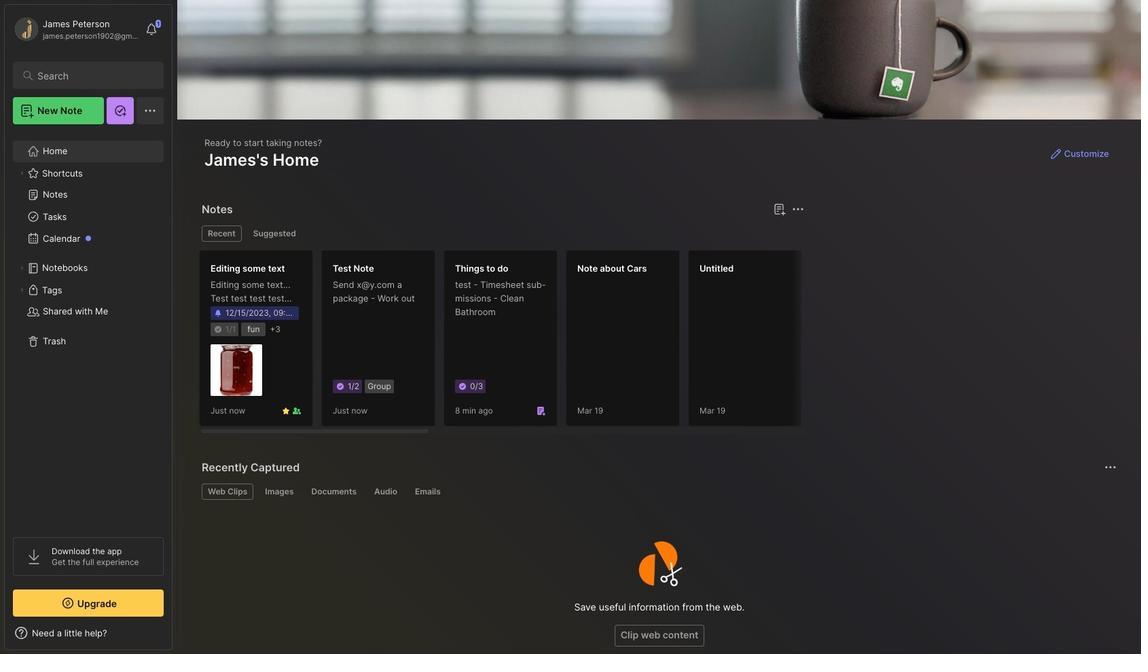 Task type: describe. For each thing, give the bounding box(es) containing it.
tree inside main 'element'
[[5, 132, 172, 525]]

expand notebooks image
[[18, 264, 26, 272]]

0 horizontal spatial more actions field
[[789, 200, 808, 219]]

Account field
[[13, 16, 139, 43]]

more actions image
[[790, 201, 806, 217]]

WHAT'S NEW field
[[5, 622, 172, 644]]

none search field inside main 'element'
[[37, 67, 151, 84]]

Search text field
[[37, 69, 151, 82]]

thumbnail image
[[211, 345, 262, 396]]



Task type: vqa. For each thing, say whether or not it's contained in the screenshot.
What'S New field
yes



Task type: locate. For each thing, give the bounding box(es) containing it.
tab list
[[202, 225, 802, 242], [202, 484, 1115, 500]]

tree
[[5, 132, 172, 525]]

2 tab list from the top
[[202, 484, 1115, 500]]

1 horizontal spatial more actions field
[[1101, 458, 1120, 477]]

row group
[[199, 250, 1141, 435]]

expand tags image
[[18, 286, 26, 294]]

main element
[[0, 0, 177, 654]]

1 vertical spatial tab list
[[202, 484, 1115, 500]]

1 vertical spatial more actions field
[[1101, 458, 1120, 477]]

click to collapse image
[[171, 629, 182, 645]]

1 tab list from the top
[[202, 225, 802, 242]]

0 vertical spatial tab list
[[202, 225, 802, 242]]

tab
[[202, 225, 242, 242], [247, 225, 302, 242], [202, 484, 254, 500], [259, 484, 300, 500], [305, 484, 363, 500], [368, 484, 403, 500], [409, 484, 447, 500]]

None search field
[[37, 67, 151, 84]]

more actions image
[[1102, 459, 1119, 475]]

0 vertical spatial more actions field
[[789, 200, 808, 219]]

More actions field
[[789, 200, 808, 219], [1101, 458, 1120, 477]]



